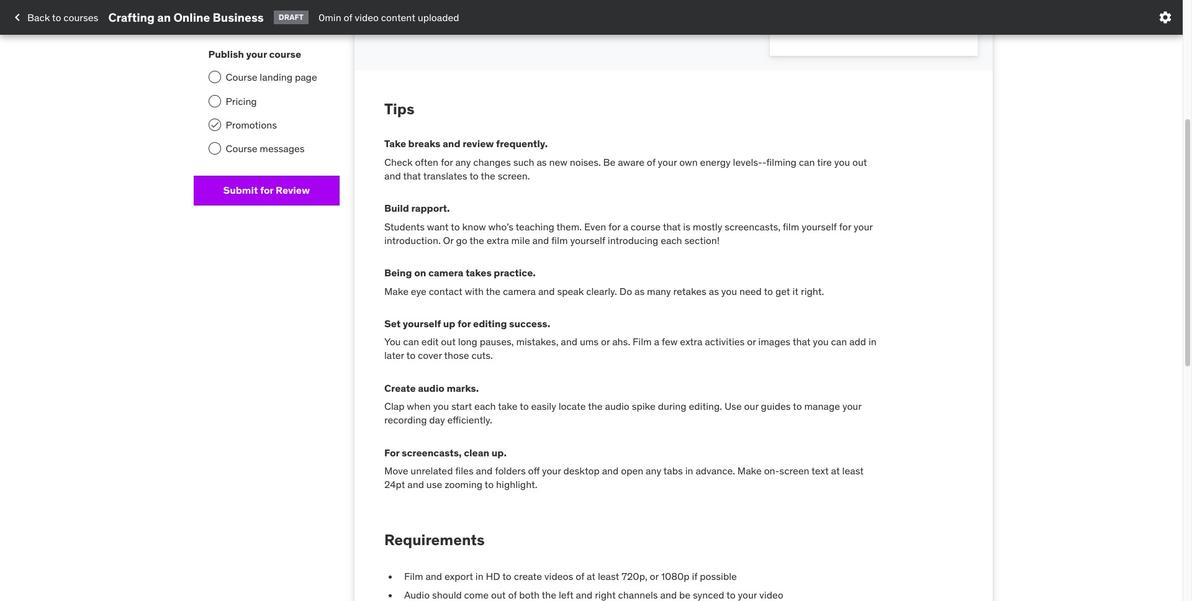 Task type: locate. For each thing, give the bounding box(es) containing it.
make down being
[[384, 285, 409, 297]]

cover
[[418, 349, 442, 362]]

each inside create audio marks. clap when you start each take to easily locate the audio spike during editing. use our guides to manage your recording day efficiently.
[[475, 400, 496, 412]]

audio
[[418, 382, 445, 394], [605, 400, 630, 412]]

and down "clean"
[[476, 465, 493, 477]]

1 horizontal spatial any
[[646, 465, 661, 477]]

for
[[384, 446, 400, 459]]

of right aware
[[647, 156, 656, 168]]

2 vertical spatial yourself
[[403, 317, 441, 330]]

2 completed element from the top
[[208, 119, 221, 131]]

accessibility
[[226, 5, 281, 18]]

least
[[842, 465, 864, 477], [598, 570, 619, 582]]

you up day
[[433, 400, 449, 412]]

0 vertical spatial camera
[[428, 267, 463, 279]]

1 vertical spatial each
[[475, 400, 496, 412]]

completed image
[[210, 7, 220, 17]]

incomplete image
[[208, 71, 221, 83], [208, 95, 221, 107]]

1 vertical spatial completed element
[[208, 119, 221, 131]]

0 horizontal spatial make
[[384, 285, 409, 297]]

take
[[384, 137, 406, 150]]

you inside create audio marks. clap when you start each take to easily locate the audio spike during editing. use our guides to manage your recording day efficiently.
[[433, 400, 449, 412]]

being
[[384, 267, 412, 279]]

crafting
[[108, 10, 155, 25]]

synced
[[693, 589, 724, 601]]

in left hd
[[476, 570, 484, 582]]

0 vertical spatial make
[[384, 285, 409, 297]]

and left the speak
[[538, 285, 555, 297]]

1 horizontal spatial screencasts,
[[725, 220, 781, 233]]

0 vertical spatial yourself
[[802, 220, 837, 233]]

screen.
[[498, 170, 530, 182]]

and left open
[[602, 465, 619, 477]]

page
[[295, 71, 317, 83]]

camera up the contact
[[428, 267, 463, 279]]

that down check
[[403, 170, 421, 182]]

publish
[[208, 48, 244, 60]]

1 horizontal spatial at
[[831, 465, 840, 477]]

2 horizontal spatial in
[[869, 335, 877, 348]]

can left tire at the right top of page
[[799, 156, 815, 168]]

in right the add
[[869, 335, 877, 348]]

1 vertical spatial any
[[646, 465, 661, 477]]

any up translates
[[455, 156, 471, 168]]

0 vertical spatial each
[[661, 234, 682, 246]]

the inside create audio marks. clap when you start each take to easily locate the audio spike during editing. use our guides to manage your recording day efficiently.
[[588, 400, 603, 412]]

mistakes,
[[516, 335, 559, 348]]

you left need
[[722, 285, 737, 297]]

incomplete image inside course landing page link
[[208, 71, 221, 83]]

or left ahs.
[[601, 335, 610, 348]]

1 completed element from the top
[[208, 5, 221, 18]]

screencasts,
[[725, 220, 781, 233], [402, 446, 462, 459]]

in right tabs
[[685, 465, 693, 477]]

0 vertical spatial course
[[226, 71, 257, 83]]

the right "locate"
[[588, 400, 603, 412]]

teaching
[[516, 220, 554, 233]]

to right back
[[52, 11, 61, 23]]

1 vertical spatial at
[[587, 570, 596, 582]]

least inside for screencasts, clean up. move unrelated files and folders off your desktop and open any tabs in advance. make on-screen text at least 24pt and use zooming to highlight.
[[842, 465, 864, 477]]

or right the 720p,
[[650, 570, 659, 582]]

course
[[226, 71, 257, 83], [226, 143, 257, 155]]

at up the audio should come out of both the left and right channels and be synced to your video
[[587, 570, 596, 582]]

0 horizontal spatial film
[[552, 234, 568, 246]]

1 vertical spatial extra
[[680, 335, 703, 348]]

1 vertical spatial that
[[663, 220, 681, 233]]

0 vertical spatial out
[[853, 156, 867, 168]]

completed element inside accessibility (optional) link
[[208, 5, 221, 18]]

audio up when
[[418, 382, 445, 394]]

to inside for screencasts, clean up. move unrelated files and folders off your desktop and open any tabs in advance. make on-screen text at least 24pt and use zooming to highlight.
[[485, 478, 494, 491]]

screencasts, right 'mostly'
[[725, 220, 781, 233]]

1 vertical spatial incomplete image
[[208, 95, 221, 107]]

course down promotions
[[226, 143, 257, 155]]

2 horizontal spatial or
[[747, 335, 756, 348]]

move
[[384, 465, 408, 477]]

make inside being on camera takes practice. make eye contact with the camera and speak clearly. do as many retakes as you need to get it right.
[[384, 285, 409, 297]]

2 vertical spatial out
[[491, 589, 506, 601]]

extra inside set yourself up for editing success. you can edit out long pauses, mistakes, and ums or ahs. film a few extra activities or images that you can add in later to cover those cuts.
[[680, 335, 703, 348]]

screencasts, inside build rapport. students want to know who's teaching them. even for a course that is mostly screencasts, film yourself for your introduction. or go the extra mile and film yourself introducing each section!
[[725, 220, 781, 233]]

0 vertical spatial video
[[355, 11, 379, 23]]

your inside build rapport. students want to know who's teaching them. even for a course that is mostly screencasts, film yourself for your introduction. or go the extra mile and film yourself introducing each section!
[[854, 220, 873, 233]]

1 horizontal spatial extra
[[680, 335, 703, 348]]

completed element inside promotions link
[[208, 119, 221, 131]]

completed element left accessibility
[[208, 5, 221, 18]]

0 horizontal spatial in
[[476, 570, 484, 582]]

to left get
[[764, 285, 773, 297]]

be
[[603, 156, 616, 168]]

0 vertical spatial in
[[869, 335, 877, 348]]

of
[[344, 11, 352, 23], [647, 156, 656, 168], [576, 570, 584, 582], [508, 589, 517, 601]]

to inside take breaks and review frequently. check often for any changes such as new noises. be aware of your own energy levels--filming can tire you out and that translates to the screen.
[[470, 170, 479, 182]]

course up landing
[[269, 48, 301, 60]]

each up efficiently.
[[475, 400, 496, 412]]

set yourself up for editing success. you can edit out long pauses, mistakes, and ums or ahs. film a few extra activities or images that you can add in later to cover those cuts.
[[384, 317, 877, 362]]

on
[[414, 267, 426, 279]]

0 horizontal spatial any
[[455, 156, 471, 168]]

0 horizontal spatial extra
[[487, 234, 509, 246]]

out down hd
[[491, 589, 506, 601]]

uploaded
[[418, 11, 459, 23]]

0 horizontal spatial each
[[475, 400, 496, 412]]

0 horizontal spatial yourself
[[403, 317, 441, 330]]

course landing page link
[[193, 65, 340, 89]]

introduction.
[[384, 234, 441, 246]]

export
[[445, 570, 473, 582]]

a
[[623, 220, 628, 233], [654, 335, 659, 348]]

take
[[498, 400, 518, 412]]

tips
[[384, 99, 415, 118]]

set
[[384, 317, 401, 330]]

to right the take
[[520, 400, 529, 412]]

rapport.
[[411, 202, 450, 214]]

0 vertical spatial that
[[403, 170, 421, 182]]

is
[[683, 220, 691, 233]]

course up introducing at the right of page
[[631, 220, 661, 233]]

0 horizontal spatial course
[[269, 48, 301, 60]]

to inside set yourself up for editing success. you can edit out long pauses, mistakes, and ums or ahs. film a few extra activities or images that you can add in later to cover those cuts.
[[406, 349, 416, 362]]

can inside take breaks and review frequently. check often for any changes such as new noises. be aware of your own energy levels--filming can tire you out and that translates to the screen.
[[799, 156, 815, 168]]

completed element up incomplete image
[[208, 119, 221, 131]]

of inside take breaks and review frequently. check often for any changes such as new noises. be aware of your own energy levels--filming can tire you out and that translates to the screen.
[[647, 156, 656, 168]]

extra right few
[[680, 335, 703, 348]]

1 vertical spatial course
[[226, 143, 257, 155]]

your inside take breaks and review frequently. check often for any changes such as new noises. be aware of your own energy levels--filming can tire you out and that translates to the screen.
[[658, 156, 677, 168]]

that left is
[[663, 220, 681, 233]]

it
[[793, 285, 799, 297]]

0 vertical spatial course
[[269, 48, 301, 60]]

manage
[[805, 400, 840, 412]]

1 vertical spatial screencasts,
[[402, 446, 462, 459]]

up
[[443, 317, 455, 330]]

0 horizontal spatial can
[[403, 335, 419, 348]]

1 vertical spatial film
[[404, 570, 423, 582]]

0 horizontal spatial at
[[587, 570, 596, 582]]

0 horizontal spatial video
[[355, 11, 379, 23]]

1 course from the top
[[226, 71, 257, 83]]

to right guides on the right of the page
[[793, 400, 802, 412]]

0 vertical spatial at
[[831, 465, 840, 477]]

1080p
[[661, 570, 690, 582]]

and down teaching
[[533, 234, 549, 246]]

extra
[[487, 234, 509, 246], [680, 335, 703, 348]]

course up pricing
[[226, 71, 257, 83]]

incomplete image inside pricing link
[[208, 95, 221, 107]]

1 horizontal spatial each
[[661, 234, 682, 246]]

0 vertical spatial screencasts,
[[725, 220, 781, 233]]

1 horizontal spatial out
[[491, 589, 506, 601]]

0 horizontal spatial audio
[[418, 382, 445, 394]]

add
[[850, 335, 866, 348]]

1 vertical spatial out
[[441, 335, 456, 348]]

and left ums
[[561, 335, 578, 348]]

1 vertical spatial make
[[738, 465, 762, 477]]

1 horizontal spatial course
[[631, 220, 661, 233]]

2 horizontal spatial can
[[831, 335, 847, 348]]

those
[[444, 349, 469, 362]]

1 horizontal spatial yourself
[[570, 234, 605, 246]]

0 vertical spatial audio
[[418, 382, 445, 394]]

that right images at the bottom of page
[[793, 335, 811, 348]]

0 horizontal spatial as
[[537, 156, 547, 168]]

video
[[355, 11, 379, 23], [760, 589, 784, 601]]

that inside take breaks and review frequently. check often for any changes such as new noises. be aware of your own energy levels--filming can tire you out and that translates to the screen.
[[403, 170, 421, 182]]

your inside for screencasts, clean up. move unrelated files and folders off your desktop and open any tabs in advance. make on-screen text at least 24pt and use zooming to highlight.
[[542, 465, 561, 477]]

at inside for screencasts, clean up. move unrelated files and folders off your desktop and open any tabs in advance. make on-screen text at least 24pt and use zooming to highlight.
[[831, 465, 840, 477]]

2 horizontal spatial out
[[853, 156, 867, 168]]

1 horizontal spatial audio
[[605, 400, 630, 412]]

incomplete image for course landing page
[[208, 71, 221, 83]]

at right text in the bottom of the page
[[831, 465, 840, 477]]

film right ahs.
[[633, 335, 652, 348]]

text
[[812, 465, 829, 477]]

for inside set yourself up for editing success. you can edit out long pauses, mistakes, and ums or ahs. film a few extra activities or images that you can add in later to cover those cuts.
[[458, 317, 471, 330]]

1 horizontal spatial make
[[738, 465, 762, 477]]

1 vertical spatial camera
[[503, 285, 536, 297]]

0 horizontal spatial a
[[623, 220, 628, 233]]

speak
[[557, 285, 584, 297]]

create
[[384, 382, 416, 394]]

can left the add
[[831, 335, 847, 348]]

desktop
[[564, 465, 600, 477]]

make left on-
[[738, 465, 762, 477]]

to down "changes"
[[470, 170, 479, 182]]

2 vertical spatial that
[[793, 335, 811, 348]]

online
[[174, 10, 210, 25]]

as left new
[[537, 156, 547, 168]]

a up introducing at the right of page
[[623, 220, 628, 233]]

any inside for screencasts, clean up. move unrelated files and folders off your desktop and open any tabs in advance. make on-screen text at least 24pt and use zooming to highlight.
[[646, 465, 661, 477]]

the right with
[[486, 285, 501, 297]]

least right text in the bottom of the page
[[842, 465, 864, 477]]

camera down practice.
[[503, 285, 536, 297]]

completed element for accessibility (optional)
[[208, 5, 221, 18]]

at
[[831, 465, 840, 477], [587, 570, 596, 582]]

to right later
[[406, 349, 416, 362]]

course inside build rapport. students want to know who's teaching them. even for a course that is mostly screencasts, film yourself for your introduction. or go the extra mile and film yourself introducing each section!
[[631, 220, 661, 233]]

for inside take breaks and review frequently. check often for any changes such as new noises. be aware of your own energy levels--filming can tire you out and that translates to the screen.
[[441, 156, 453, 168]]

0 horizontal spatial film
[[404, 570, 423, 582]]

and up the should
[[426, 570, 442, 582]]

1 vertical spatial a
[[654, 335, 659, 348]]

1 horizontal spatial least
[[842, 465, 864, 477]]

students
[[384, 220, 425, 233]]

0 vertical spatial completed element
[[208, 5, 221, 18]]

make inside for screencasts, clean up. move unrelated files and folders off your desktop and open any tabs in advance. make on-screen text at least 24pt and use zooming to highlight.
[[738, 465, 762, 477]]

1 horizontal spatial a
[[654, 335, 659, 348]]

1 horizontal spatial can
[[799, 156, 815, 168]]

back to courses
[[27, 11, 98, 23]]

the down know
[[470, 234, 484, 246]]

0 vertical spatial least
[[842, 465, 864, 477]]

any
[[455, 156, 471, 168], [646, 465, 661, 477]]

of right 0min
[[344, 11, 352, 23]]

completed image
[[210, 120, 220, 130]]

0 vertical spatial film
[[633, 335, 652, 348]]

1 vertical spatial least
[[598, 570, 619, 582]]

later
[[384, 349, 404, 362]]

course for course messages
[[226, 143, 257, 155]]

0 horizontal spatial that
[[403, 170, 421, 182]]

extra down who's
[[487, 234, 509, 246]]

completed element for promotions
[[208, 119, 221, 131]]

1 vertical spatial video
[[760, 589, 784, 601]]

incomplete image down the publish at the left
[[208, 71, 221, 83]]

2 incomplete image from the top
[[208, 95, 221, 107]]

use
[[427, 478, 442, 491]]

1 horizontal spatial camera
[[503, 285, 536, 297]]

1 vertical spatial in
[[685, 465, 693, 477]]

you
[[384, 335, 401, 348]]

any inside take breaks and review frequently. check often for any changes such as new noises. be aware of your own energy levels--filming can tire you out and that translates to the screen.
[[455, 156, 471, 168]]

that
[[403, 170, 421, 182], [663, 220, 681, 233], [793, 335, 811, 348]]

messages
[[260, 143, 305, 155]]

medium image
[[10, 10, 25, 25]]

translates
[[423, 170, 467, 182]]

channels
[[618, 589, 658, 601]]

folders
[[495, 465, 526, 477]]

and left 'use'
[[408, 478, 424, 491]]

least up right
[[598, 570, 619, 582]]

or left images at the bottom of page
[[747, 335, 756, 348]]

your inside create audio marks. clap when you start each take to easily locate the audio spike during editing. use our guides to manage your recording day efficiently.
[[843, 400, 862, 412]]

2 course from the top
[[226, 143, 257, 155]]

incomplete image up completed icon
[[208, 95, 221, 107]]

own
[[679, 156, 698, 168]]

screencasts, up unrelated
[[402, 446, 462, 459]]

0 horizontal spatial out
[[441, 335, 456, 348]]

the down "changes"
[[481, 170, 495, 182]]

our
[[744, 400, 759, 412]]

and left review
[[443, 137, 461, 150]]

out right tire at the right top of page
[[853, 156, 867, 168]]

0 vertical spatial incomplete image
[[208, 71, 221, 83]]

in
[[869, 335, 877, 348], [685, 465, 693, 477], [476, 570, 484, 582]]

1 horizontal spatial film
[[783, 220, 799, 233]]

1 vertical spatial yourself
[[570, 234, 605, 246]]

yourself
[[802, 220, 837, 233], [570, 234, 605, 246], [403, 317, 441, 330]]

film
[[783, 220, 799, 233], [552, 234, 568, 246]]

you right tire at the right top of page
[[834, 156, 850, 168]]

film up the audio
[[404, 570, 423, 582]]

files
[[455, 465, 474, 477]]

film inside set yourself up for editing success. you can edit out long pauses, mistakes, and ums or ahs. film a few extra activities or images that you can add in later to cover those cuts.
[[633, 335, 652, 348]]

0 vertical spatial a
[[623, 220, 628, 233]]

landing
[[260, 71, 293, 83]]

a left few
[[654, 335, 659, 348]]

0 vertical spatial extra
[[487, 234, 509, 246]]

introducing
[[608, 234, 658, 246]]

or
[[601, 335, 610, 348], [747, 335, 756, 348], [650, 570, 659, 582]]

as
[[537, 156, 547, 168], [635, 285, 645, 297], [709, 285, 719, 297]]

0 horizontal spatial camera
[[428, 267, 463, 279]]

to up "go"
[[451, 220, 460, 233]]

and inside set yourself up for editing success. you can edit out long pauses, mistakes, and ums or ahs. film a few extra activities or images that you can add in later to cover those cuts.
[[561, 335, 578, 348]]

business
[[213, 10, 264, 25]]

as right retakes
[[709, 285, 719, 297]]

can right you
[[403, 335, 419, 348]]

1 incomplete image from the top
[[208, 71, 221, 83]]

out up those
[[441, 335, 456, 348]]

0 horizontal spatial screencasts,
[[402, 446, 462, 459]]

the inside take breaks and review frequently. check often for any changes such as new noises. be aware of your own energy levels--filming can tire you out and that translates to the screen.
[[481, 170, 495, 182]]

out
[[853, 156, 867, 168], [441, 335, 456, 348], [491, 589, 506, 601]]

to right zooming
[[485, 478, 494, 491]]

2 horizontal spatial that
[[793, 335, 811, 348]]

use
[[725, 400, 742, 412]]

you left the add
[[813, 335, 829, 348]]

and down check
[[384, 170, 401, 182]]

2 vertical spatial in
[[476, 570, 484, 582]]

images
[[758, 335, 791, 348]]

review
[[276, 184, 310, 196]]

1 horizontal spatial that
[[663, 220, 681, 233]]

1 horizontal spatial film
[[633, 335, 652, 348]]

as right 'do' at the right
[[635, 285, 645, 297]]

you inside take breaks and review frequently. check often for any changes such as new noises. be aware of your own energy levels--filming can tire you out and that translates to the screen.
[[834, 156, 850, 168]]

each left section!
[[661, 234, 682, 246]]

course landing page
[[226, 71, 317, 83]]

(optional)
[[283, 5, 325, 18]]

guides
[[761, 400, 791, 412]]

review
[[463, 137, 494, 150]]

being on camera takes practice. make eye contact with the camera and speak clearly. do as many retakes as you need to get it right.
[[384, 267, 824, 297]]

1 horizontal spatial in
[[685, 465, 693, 477]]

2 horizontal spatial as
[[709, 285, 719, 297]]

any left tabs
[[646, 465, 661, 477]]

1 vertical spatial course
[[631, 220, 661, 233]]

0 vertical spatial any
[[455, 156, 471, 168]]

completed element
[[208, 5, 221, 18], [208, 119, 221, 131]]

audio left spike
[[605, 400, 630, 412]]



Task type: vqa. For each thing, say whether or not it's contained in the screenshot.
right a
yes



Task type: describe. For each thing, give the bounding box(es) containing it.
create
[[514, 570, 542, 582]]

screen
[[780, 465, 809, 477]]

start
[[451, 400, 472, 412]]

accessibility (optional) link
[[193, 0, 340, 24]]

out inside take breaks and review frequently. check often for any changes such as new noises. be aware of your own energy levels--filming can tire you out and that translates to the screen.
[[853, 156, 867, 168]]

activities
[[705, 335, 745, 348]]

right.
[[801, 285, 824, 297]]

locate
[[559, 400, 586, 412]]

as inside take breaks and review frequently. check often for any changes such as new noises. be aware of your own energy levels--filming can tire you out and that translates to the screen.
[[537, 156, 547, 168]]

to right synced
[[727, 589, 736, 601]]

back
[[27, 11, 50, 23]]

edit
[[422, 335, 439, 348]]

requirements
[[384, 530, 485, 549]]

course for course landing page
[[226, 71, 257, 83]]

screencasts, inside for screencasts, clean up. move unrelated files and folders off your desktop and open any tabs in advance. make on-screen text at least 24pt and use zooming to highlight.
[[402, 446, 462, 459]]

if
[[692, 570, 698, 582]]

left
[[559, 589, 574, 601]]

1 vertical spatial film
[[552, 234, 568, 246]]

tabs
[[664, 465, 683, 477]]

content
[[381, 11, 415, 23]]

for inside button
[[260, 184, 274, 196]]

mostly
[[693, 220, 722, 233]]

many
[[647, 285, 671, 297]]

pricing link
[[193, 89, 340, 113]]

or
[[443, 234, 454, 246]]

an
[[157, 10, 171, 25]]

1 horizontal spatial video
[[760, 589, 784, 601]]

open
[[621, 465, 643, 477]]

the inside build rapport. students want to know who's teaching them. even for a course that is mostly screencasts, film yourself for your introduction. or go the extra mile and film yourself introducing each section!
[[470, 234, 484, 246]]

editing
[[473, 317, 507, 330]]

0 horizontal spatial least
[[598, 570, 619, 582]]

1 vertical spatial audio
[[605, 400, 630, 412]]

on-
[[764, 465, 780, 477]]

you inside set yourself up for editing success. you can edit out long pauses, mistakes, and ums or ahs. film a few extra activities or images that you can add in later to cover those cuts.
[[813, 335, 829, 348]]

24pt
[[384, 478, 405, 491]]

clean
[[464, 446, 490, 459]]

need
[[740, 285, 762, 297]]

0min
[[319, 11, 341, 23]]

2 horizontal spatial yourself
[[802, 220, 837, 233]]

audio
[[404, 589, 430, 601]]

want
[[427, 220, 449, 233]]

day
[[429, 414, 445, 426]]

pricing
[[226, 95, 257, 107]]

to inside being on camera takes practice. make eye contact with the camera and speak clearly. do as many retakes as you need to get it right.
[[764, 285, 773, 297]]

possible
[[700, 570, 737, 582]]

and inside build rapport. students want to know who's teaching them. even for a course that is mostly screencasts, film yourself for your introduction. or go the extra mile and film yourself introducing each section!
[[533, 234, 549, 246]]

spike
[[632, 400, 656, 412]]

out inside set yourself up for editing success. you can edit out long pauses, mistakes, and ums or ahs. film a few extra activities or images that you can add in later to cover those cuts.
[[441, 335, 456, 348]]

practice.
[[494, 267, 536, 279]]

each inside build rapport. students want to know who's teaching them. even for a course that is mostly screencasts, film yourself for your introduction. or go the extra mile and film yourself introducing each section!
[[661, 234, 682, 246]]

the inside being on camera takes practice. make eye contact with the camera and speak clearly. do as many retakes as you need to get it right.
[[486, 285, 501, 297]]

easily
[[531, 400, 556, 412]]

720p,
[[622, 570, 648, 582]]

highlight.
[[496, 478, 538, 491]]

audio should come out of both the left and right channels and be synced to your video
[[404, 589, 784, 601]]

and inside being on camera takes practice. make eye contact with the camera and speak clearly. do as many retakes as you need to get it right.
[[538, 285, 555, 297]]

promotions link
[[193, 113, 340, 137]]

who's
[[488, 220, 514, 233]]

in inside for screencasts, clean up. move unrelated files and folders off your desktop and open any tabs in advance. make on-screen text at least 24pt and use zooming to highlight.
[[685, 465, 693, 477]]

be
[[679, 589, 691, 601]]

marks.
[[447, 382, 479, 394]]

1 horizontal spatial or
[[650, 570, 659, 582]]

that inside set yourself up for editing success. you can edit out long pauses, mistakes, and ums or ahs. film a few extra activities or images that you can add in later to cover those cuts.
[[793, 335, 811, 348]]

mile
[[511, 234, 530, 246]]

incomplete image for pricing
[[208, 95, 221, 107]]

clearly.
[[586, 285, 617, 297]]

yourself inside set yourself up for editing success. you can edit out long pauses, mistakes, and ums or ahs. film a few extra activities or images that you can add in later to cover those cuts.
[[403, 317, 441, 330]]

incomplete image
[[208, 143, 221, 155]]

the left "left" at the left bottom of the page
[[542, 589, 557, 601]]

both
[[519, 589, 540, 601]]

create audio marks. clap when you start each take to easily locate the audio spike during editing. use our guides to manage your recording day efficiently.
[[384, 382, 862, 426]]

to right hd
[[503, 570, 512, 582]]

draft
[[279, 12, 304, 22]]

right
[[595, 589, 616, 601]]

eye
[[411, 285, 426, 297]]

to inside build rapport. students want to know who's teaching them. even for a course that is mostly screencasts, film yourself for your introduction. or go the extra mile and film yourself introducing each section!
[[451, 220, 460, 233]]

film and export in hd to create videos of at least 720p, or 1080p if possible
[[404, 570, 737, 582]]

0 horizontal spatial or
[[601, 335, 610, 348]]

long
[[458, 335, 478, 348]]

new
[[549, 156, 568, 168]]

know
[[462, 220, 486, 233]]

you inside being on camera takes practice. make eye contact with the camera and speak clearly. do as many retakes as you need to get it right.
[[722, 285, 737, 297]]

and right "left" at the left bottom of the page
[[576, 589, 593, 601]]

-
[[763, 156, 767, 168]]

off
[[528, 465, 540, 477]]

in inside set yourself up for editing success. you can edit out long pauses, mistakes, and ums or ahs. film a few extra activities or images that you can add in later to cover those cuts.
[[869, 335, 877, 348]]

frequently.
[[496, 137, 548, 150]]

of right videos on the bottom of page
[[576, 570, 584, 582]]

changes
[[473, 156, 511, 168]]

videos
[[545, 570, 573, 582]]

filming
[[767, 156, 797, 168]]

extra inside build rapport. students want to know who's teaching them. even for a course that is mostly screencasts, film yourself for your introduction. or go the extra mile and film yourself introducing each section!
[[487, 234, 509, 246]]

a inside build rapport. students want to know who's teaching them. even for a course that is mostly screencasts, film yourself for your introduction. or go the extra mile and film yourself introducing each section!
[[623, 220, 628, 233]]

zooming
[[445, 478, 483, 491]]

a inside set yourself up for editing success. you can edit out long pauses, mistakes, and ums or ahs. film a few extra activities or images that you can add in later to cover those cuts.
[[654, 335, 659, 348]]

takes
[[466, 267, 492, 279]]

course settings image
[[1158, 10, 1173, 25]]

build
[[384, 202, 409, 214]]

publish your course
[[208, 48, 301, 60]]

even
[[584, 220, 606, 233]]

get
[[776, 285, 790, 297]]

0 vertical spatial film
[[783, 220, 799, 233]]

1 horizontal spatial as
[[635, 285, 645, 297]]

unrelated
[[411, 465, 453, 477]]

course messages link
[[193, 137, 340, 161]]

that inside build rapport. students want to know who's teaching them. even for a course that is mostly screencasts, film yourself for your introduction. or go the extra mile and film yourself introducing each section!
[[663, 220, 681, 233]]

such
[[513, 156, 534, 168]]

courses
[[64, 11, 98, 23]]

of left both
[[508, 589, 517, 601]]

should
[[432, 589, 462, 601]]

with
[[465, 285, 484, 297]]

promotions
[[226, 119, 277, 131]]

aware
[[618, 156, 645, 168]]

and left be
[[660, 589, 677, 601]]

during
[[658, 400, 687, 412]]

often
[[415, 156, 438, 168]]

section!
[[685, 234, 720, 246]]



